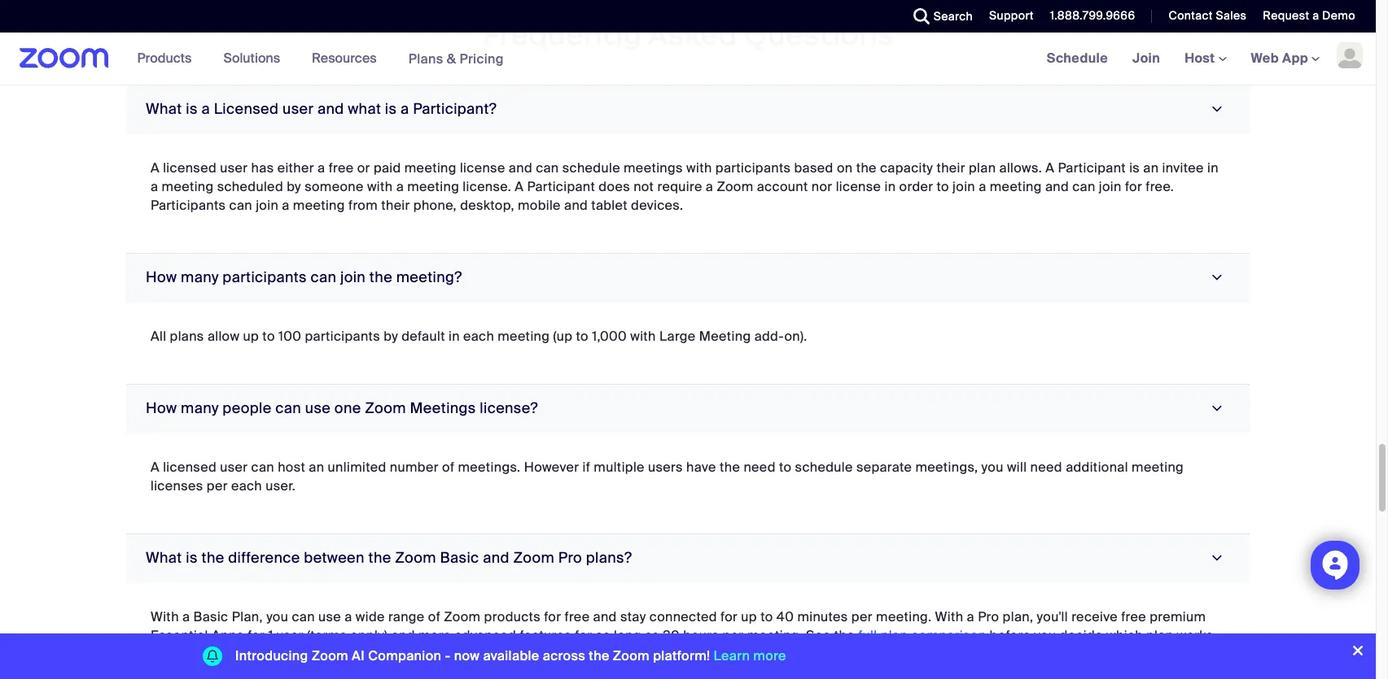 Task type: vqa. For each thing, say whether or not it's contained in the screenshot.
Web App dropdown button
yes



Task type: describe. For each thing, give the bounding box(es) containing it.
web
[[1251, 50, 1279, 67]]

web app button
[[1251, 50, 1320, 67]]

companion
[[368, 648, 442, 665]]

support
[[989, 8, 1034, 23]]

if
[[583, 459, 590, 476]]

for inside a licensed user has either a free or paid meeting license and can schedule meetings with participants based on the capacity their plan allows. a participant is an invitee in a meeting scheduled by someone with a meeting license. a participant does not require a zoom account nor license in order to join a meeting and can join for free. participants can join a meeting from their phone, desktop, mobile and tablet devices.
[[1125, 178, 1142, 196]]

tablet
[[591, 197, 628, 214]]

(up
[[553, 328, 573, 345]]

0 vertical spatial in
[[1207, 160, 1219, 177]]

app
[[1282, 50, 1308, 67]]

a up mobile
[[515, 178, 524, 196]]

solutions
[[223, 50, 280, 67]]

what
[[348, 100, 381, 119]]

join left free.
[[1099, 178, 1122, 196]]

many for people
[[181, 399, 219, 419]]

plans & pricing
[[408, 50, 504, 67]]

can inside dropdown button
[[275, 399, 301, 419]]

of inside with a basic plan, you can use a wide range of zoom products for free and stay connected for up to 40 minutes per meeting. with a pro plan, you'll receive free premium essential apps for 1 year (terms apply) and more advanced features for as long as 30 hours per meeting. see the
[[428, 609, 441, 626]]

wide
[[356, 609, 385, 626]]

works
[[1177, 628, 1214, 645]]

0 vertical spatial meeting.
[[876, 609, 932, 626]]

zoom up range
[[395, 549, 436, 568]]

apps
[[212, 628, 244, 645]]

the right "across"
[[589, 648, 610, 665]]

basic inside with a basic plan, you can use a wide range of zoom products for free and stay connected for up to 40 minutes per meeting. with a pro plan, you'll receive free premium essential apps for 1 year (terms apply) and more advanced features for as long as 30 hours per meeting. see the
[[193, 609, 228, 626]]

a left licensed
[[201, 100, 210, 119]]

you inside a licensed user can host an unlimited number of meetings. however if multiple users have the need to schedule separate meetings, you will need additional meeting licenses per each user.
[[982, 459, 1004, 476]]

full plan comparison
[[858, 628, 986, 645]]

hours
[[683, 628, 719, 645]]

search button
[[901, 0, 977, 33]]

the inside with a basic plan, you can use a wide range of zoom products for free and stay connected for up to 40 minutes per meeting. with a pro plan, you'll receive free premium essential apps for 1 year (terms apply) and more advanced features for as long as 30 hours per meeting. see the
[[834, 628, 855, 645]]

how many participants can join the meeting? button
[[126, 254, 1250, 303]]

separate
[[856, 459, 912, 476]]

a right what in the top left of the page
[[401, 100, 409, 119]]

require
[[657, 178, 702, 196]]

join inside how many participants can join the meeting? dropdown button
[[340, 268, 366, 288]]

to inside a licensed user can host an unlimited number of meetings. however if multiple users have the need to schedule separate meetings, you will need additional meeting licenses per each user.
[[779, 459, 792, 476]]

many for participants
[[181, 268, 219, 288]]

use inside with a basic plan, you can use a wide range of zoom products for free and stay connected for up to 40 minutes per meeting. with a pro plan, you'll receive free premium essential apps for 1 year (terms apply) and more advanced features for as long as 30 hours per meeting. see the
[[318, 609, 341, 626]]

capacity
[[880, 160, 933, 177]]

with for how many participants can join the meeting?
[[630, 328, 656, 345]]

a licensed user can host an unlimited number of meetings. however if multiple users have the need to schedule separate meetings, you will need additional meeting licenses per each user.
[[151, 459, 1184, 495]]

host
[[278, 459, 305, 476]]

products button
[[137, 33, 199, 85]]

receive
[[1072, 609, 1118, 626]]

1 vertical spatial meeting.
[[747, 628, 803, 645]]

available
[[483, 648, 539, 665]]

allow
[[208, 328, 240, 345]]

0 horizontal spatial license
[[460, 160, 505, 177]]

asked
[[648, 17, 738, 53]]

on
[[837, 160, 853, 177]]

user inside 'dropdown button'
[[283, 100, 314, 119]]

meetings navigation
[[1035, 33, 1376, 85]]

host
[[1185, 50, 1218, 67]]

apply)
[[351, 628, 388, 645]]

unlimited
[[328, 459, 386, 476]]

user for licensed
[[220, 160, 248, 177]]

across
[[543, 648, 585, 665]]

1 as from the left
[[596, 628, 610, 645]]

one
[[334, 399, 361, 419]]

additional
[[1066, 459, 1128, 476]]

by inside a licensed user has either a free or paid meeting license and can schedule meetings with participants based on the capacity their plan allows. a participant is an invitee in a meeting scheduled by someone with a meeting license. a participant does not require a zoom account nor license in order to join a meeting and can join for free. participants can join a meeting from their phone, desktop, mobile and tablet devices.
[[287, 178, 301, 196]]

1 horizontal spatial more
[[753, 648, 786, 665]]

plans?
[[586, 549, 632, 568]]

resources button
[[312, 33, 384, 85]]

license.
[[463, 178, 511, 196]]

frequently asked questions
[[482, 17, 894, 53]]

basic inside dropdown button
[[440, 549, 479, 568]]

people
[[223, 399, 272, 419]]

an inside a licensed user can host an unlimited number of meetings. however if multiple users have the need to schedule separate meetings, you will need additional meeting licenses per each user.
[[309, 459, 324, 476]]

how for how many participants can join the meeting?
[[146, 268, 177, 288]]

for up features
[[544, 609, 561, 626]]

40
[[777, 609, 794, 626]]

a up 'comparison'
[[967, 609, 975, 626]]

for up "across"
[[575, 628, 592, 645]]

2 vertical spatial in
[[449, 328, 460, 345]]

each inside a licensed user can host an unlimited number of meetings. however if multiple users have the need to schedule separate meetings, you will need additional meeting licenses per each user.
[[231, 478, 262, 495]]

2 as from the left
[[645, 628, 660, 645]]

frequently
[[482, 17, 642, 53]]

1 vertical spatial license
[[836, 178, 881, 196]]

zoom right 'one'
[[365, 399, 406, 419]]

pro inside with a basic plan, you can use a wide range of zoom products for free and stay connected for up to 40 minutes per meeting. with a pro plan, you'll receive free premium essential apps for 1 year (terms apply) and more advanced features for as long as 30 hours per meeting. see the
[[978, 609, 999, 626]]

plans
[[170, 328, 204, 345]]

0 vertical spatial participant
[[1058, 160, 1126, 177]]

(terms
[[307, 628, 347, 645]]

more inside with a basic plan, you can use a wide range of zoom products for free and stay connected for up to 40 minutes per meeting. with a pro plan, you'll receive free premium essential apps for 1 year (terms apply) and more advanced features for as long as 30 hours per meeting. see the
[[418, 628, 451, 645]]

see
[[806, 628, 831, 645]]

a down either
[[282, 197, 290, 214]]

you inside with a basic plan, you can use a wide range of zoom products for free and stay connected for up to 40 minutes per meeting. with a pro plan, you'll receive free premium essential apps for 1 year (terms apply) and more advanced features for as long as 30 hours per meeting. see the
[[266, 609, 288, 626]]

products
[[137, 50, 192, 67]]

2 need from the left
[[1030, 459, 1062, 476]]

introducing
[[235, 648, 308, 665]]

0 horizontal spatial plan
[[881, 628, 908, 645]]

what is a licensed user and what is a participant? button
[[126, 86, 1250, 135]]

before you decide which plan works for you.
[[151, 628, 1214, 664]]

contact sales
[[1169, 8, 1247, 23]]

the left difference
[[201, 549, 224, 568]]

a right require
[[706, 178, 713, 196]]

up inside with a basic plan, you can use a wide range of zoom products for free and stay connected for up to 40 minutes per meeting. with a pro plan, you'll receive free premium essential apps for 1 year (terms apply) and more advanced features for as long as 30 hours per meeting. see the
[[741, 609, 757, 626]]

1
[[268, 628, 273, 645]]

users
[[648, 459, 683, 476]]

meeting inside a licensed user can host an unlimited number of meetings. however if multiple users have the need to schedule separate meetings, you will need additional meeting licenses per each user.
[[1132, 459, 1184, 476]]

join
[[1133, 50, 1160, 67]]

2 horizontal spatial per
[[852, 609, 873, 626]]

1 vertical spatial by
[[384, 328, 398, 345]]

right image for how many participants can join the meeting?
[[1205, 271, 1227, 286]]

connected
[[649, 609, 717, 626]]

the inside a licensed user has either a free or paid meeting license and can schedule meetings with participants based on the capacity their plan allows. a participant is an invitee in a meeting scheduled by someone with a meeting license. a participant does not require a zoom account nor license in order to join a meeting and can join for free. participants can join a meeting from their phone, desktop, mobile and tablet devices.
[[856, 160, 877, 177]]

the inside a licensed user can host an unlimited number of meetings. however if multiple users have the need to schedule separate meetings, you will need additional meeting licenses per each user.
[[720, 459, 740, 476]]

search
[[934, 9, 973, 24]]

for up learn on the bottom of the page
[[721, 609, 738, 626]]

schedule inside a licensed user can host an unlimited number of meetings. however if multiple users have the need to schedule separate meetings, you will need additional meeting licenses per each user.
[[795, 459, 853, 476]]

participants inside a licensed user has either a free or paid meeting license and can schedule meetings with participants based on the capacity their plan allows. a participant is an invitee in a meeting scheduled by someone with a meeting license. a participant does not require a zoom account nor license in order to join a meeting and can join for free. participants can join a meeting from their phone, desktop, mobile and tablet devices.
[[715, 160, 791, 177]]

1 with from the left
[[151, 609, 179, 626]]

the inside dropdown button
[[370, 268, 392, 288]]

a up someone
[[318, 160, 325, 177]]

based
[[794, 160, 833, 177]]

all plans allow up to 100 participants by default in each meeting (up to 1,000 with large meeting add-on).
[[151, 328, 807, 345]]

number
[[390, 459, 439, 476]]

premium
[[1150, 609, 1206, 626]]

meetings
[[410, 399, 476, 419]]

tab list containing what is a licensed user and what is a participant?
[[126, 86, 1250, 680]]

a right order
[[979, 178, 986, 196]]

0 horizontal spatial participant
[[527, 178, 595, 196]]

user for can
[[220, 459, 248, 476]]

devices.
[[631, 197, 683, 214]]

schedule inside a licensed user has either a free or paid meeting license and can schedule meetings with participants based on the capacity their plan allows. a participant is an invitee in a meeting scheduled by someone with a meeting license. a participant does not require a zoom account nor license in order to join a meeting and can join for free. participants can join a meeting from their phone, desktop, mobile and tablet devices.
[[562, 160, 620, 177]]

plan inside before you decide which plan works for you.
[[1146, 628, 1173, 645]]

meeting?
[[396, 268, 462, 288]]

what for what is a licensed user and what is a participant?
[[146, 100, 182, 119]]

mobile
[[518, 197, 561, 214]]

difference
[[228, 549, 300, 568]]

products
[[484, 609, 541, 626]]

to inside with a basic plan, you can use a wide range of zoom products for free and stay connected for up to 40 minutes per meeting. with a pro plan, you'll receive free premium essential apps for 1 year (terms apply) and more advanced features for as long as 30 hours per meeting. see the
[[761, 609, 773, 626]]

is inside a licensed user has either a free or paid meeting license and can schedule meetings with participants based on the capacity their plan allows. a participant is an invitee in a meeting scheduled by someone with a meeting license. a participant does not require a zoom account nor license in order to join a meeting and can join for free. participants can join a meeting from their phone, desktop, mobile and tablet devices.
[[1129, 160, 1140, 177]]

user.
[[266, 478, 296, 495]]

licensed for is
[[163, 160, 217, 177]]

large
[[659, 328, 696, 345]]

use inside dropdown button
[[305, 399, 331, 419]]

phone,
[[413, 197, 457, 214]]



Task type: locate. For each thing, give the bounding box(es) containing it.
2 right image from the top
[[1205, 552, 1227, 567]]

per right licenses
[[207, 478, 228, 495]]

1 horizontal spatial their
[[937, 160, 965, 177]]

1 horizontal spatial an
[[1143, 160, 1159, 177]]

for
[[1125, 178, 1142, 196], [544, 609, 561, 626], [721, 609, 738, 626], [248, 628, 265, 645], [575, 628, 592, 645], [151, 647, 168, 664]]

1.888.799.9666 button
[[1038, 0, 1139, 33], [1050, 8, 1135, 23]]

licensed for many
[[163, 459, 217, 476]]

schedule up 'does'
[[562, 160, 620, 177]]

1 horizontal spatial basic
[[440, 549, 479, 568]]

invitee
[[1162, 160, 1204, 177]]

1 vertical spatial participant
[[527, 178, 595, 196]]

join down scheduled
[[256, 197, 278, 214]]

1 vertical spatial participants
[[223, 268, 307, 288]]

licensed inside a licensed user can host an unlimited number of meetings. however if multiple users have the need to schedule separate meetings, you will need additional meeting licenses per each user.
[[163, 459, 217, 476]]

licenses
[[151, 478, 203, 495]]

2 with from the left
[[935, 609, 963, 626]]

each
[[463, 328, 494, 345], [231, 478, 262, 495]]

is right what in the top left of the page
[[385, 100, 397, 119]]

a left demo
[[1313, 8, 1319, 23]]

solutions button
[[223, 33, 287, 85]]

0 horizontal spatial with
[[151, 609, 179, 626]]

and inside 'dropdown button'
[[317, 100, 344, 119]]

plan down premium
[[1146, 628, 1173, 645]]

2 vertical spatial per
[[723, 628, 744, 645]]

0 vertical spatial what
[[146, 100, 182, 119]]

each left user.
[[231, 478, 262, 495]]

0 vertical spatial up
[[243, 328, 259, 345]]

use
[[305, 399, 331, 419], [318, 609, 341, 626]]

nor
[[812, 178, 832, 196]]

can inside a licensed user can host an unlimited number of meetings. however if multiple users have the need to schedule separate meetings, you will need additional meeting licenses per each user.
[[251, 459, 274, 476]]

licensed up "participants"
[[163, 160, 217, 177]]

host button
[[1185, 50, 1227, 67]]

what is the difference between the zoom basic and zoom pro plans? button
[[126, 535, 1250, 584]]

what inside dropdown button
[[146, 549, 182, 568]]

decide
[[1060, 628, 1103, 645]]

ai
[[352, 648, 365, 665]]

0 horizontal spatial of
[[428, 609, 441, 626]]

plan,
[[232, 609, 263, 626]]

an
[[1143, 160, 1159, 177], [309, 459, 324, 476]]

of right number
[[442, 459, 455, 476]]

stay
[[620, 609, 646, 626]]

1 vertical spatial licensed
[[163, 459, 217, 476]]

how
[[146, 268, 177, 288], [146, 399, 177, 419]]

0 vertical spatial of
[[442, 459, 455, 476]]

with up 'comparison'
[[935, 609, 963, 626]]

or
[[357, 160, 370, 177]]

you left will
[[982, 459, 1004, 476]]

what is a licensed user and what is a participant?
[[146, 100, 497, 119]]

user right licensed
[[283, 100, 314, 119]]

in right invitee
[[1207, 160, 1219, 177]]

does
[[599, 178, 630, 196]]

licensed
[[214, 100, 279, 119]]

how up all
[[146, 268, 177, 288]]

minutes
[[797, 609, 848, 626]]

0 horizontal spatial more
[[418, 628, 451, 645]]

1 vertical spatial how
[[146, 399, 177, 419]]

essential
[[151, 628, 208, 645]]

participant
[[1058, 160, 1126, 177], [527, 178, 595, 196]]

in right default on the left of page
[[449, 328, 460, 345]]

0 vertical spatial you
[[982, 459, 1004, 476]]

banner containing products
[[0, 33, 1376, 85]]

0 vertical spatial pro
[[558, 549, 582, 568]]

1 vertical spatial more
[[753, 648, 786, 665]]

full
[[858, 628, 877, 645]]

pricing
[[460, 50, 504, 67]]

1 vertical spatial pro
[[978, 609, 999, 626]]

license down on
[[836, 178, 881, 196]]

1 horizontal spatial as
[[645, 628, 660, 645]]

1 licensed from the top
[[163, 160, 217, 177]]

1 how from the top
[[146, 268, 177, 288]]

&
[[447, 50, 456, 67]]

2 right image from the top
[[1205, 402, 1227, 417]]

up
[[243, 328, 259, 345], [741, 609, 757, 626]]

zoom inside a licensed user has either a free or paid meeting license and can schedule meetings with participants based on the capacity their plan allows. a participant is an invitee in a meeting scheduled by someone with a meeting license. a participant does not require a zoom account nor license in order to join a meeting and can join for free. participants can join a meeting from their phone, desktop, mobile and tablet devices.
[[717, 178, 754, 196]]

zoom up advanced
[[444, 609, 481, 626]]

participant right allows.
[[1058, 160, 1126, 177]]

participants up "100"
[[223, 268, 307, 288]]

an up free.
[[1143, 160, 1159, 177]]

many inside dropdown button
[[181, 268, 219, 288]]

0 vertical spatial user
[[283, 100, 314, 119]]

desktop,
[[460, 197, 514, 214]]

their right from
[[381, 197, 410, 214]]

0 vertical spatial an
[[1143, 160, 1159, 177]]

zoom logo image
[[20, 48, 109, 68]]

and inside dropdown button
[[483, 549, 510, 568]]

tab list
[[126, 86, 1250, 680]]

many inside dropdown button
[[181, 399, 219, 419]]

pro up before on the right bottom of page
[[978, 609, 999, 626]]

0 vertical spatial schedule
[[562, 160, 620, 177]]

0 horizontal spatial pro
[[558, 549, 582, 568]]

1 horizontal spatial per
[[723, 628, 744, 645]]

request a demo link
[[1251, 0, 1376, 33], [1263, 8, 1356, 23]]

right image
[[1205, 271, 1227, 286], [1205, 552, 1227, 567]]

all
[[151, 328, 166, 345]]

you up 1
[[266, 609, 288, 626]]

each right default on the left of page
[[463, 328, 494, 345]]

zoom inside with a basic plan, you can use a wide range of zoom products for free and stay connected for up to 40 minutes per meeting. with a pro plan, you'll receive free premium essential apps for 1 year (terms apply) and more advanced features for as long as 30 hours per meeting. see the
[[444, 609, 481, 626]]

the left "meeting?" on the top left of the page
[[370, 268, 392, 288]]

support link
[[977, 0, 1038, 33], [989, 8, 1034, 23]]

many
[[181, 268, 219, 288], [181, 399, 219, 419]]

comparison
[[911, 628, 986, 645]]

plan right full
[[881, 628, 908, 645]]

join right order
[[953, 178, 975, 196]]

participants inside dropdown button
[[223, 268, 307, 288]]

1 vertical spatial of
[[428, 609, 441, 626]]

0 vertical spatial use
[[305, 399, 331, 419]]

per up learn on the bottom of the page
[[723, 628, 744, 645]]

for inside before you decide which plan works for you.
[[151, 647, 168, 664]]

in
[[1207, 160, 1219, 177], [885, 178, 896, 196], [449, 328, 460, 345]]

user left host
[[220, 459, 248, 476]]

1 vertical spatial their
[[381, 197, 410, 214]]

introducing zoom ai companion - now available across the zoom platform! learn more
[[235, 648, 786, 665]]

1 vertical spatial what
[[146, 549, 182, 568]]

1 horizontal spatial in
[[885, 178, 896, 196]]

default
[[402, 328, 445, 345]]

right image inside how many participants can join the meeting? dropdown button
[[1205, 271, 1227, 286]]

is inside dropdown button
[[186, 549, 198, 568]]

0 horizontal spatial with
[[367, 178, 393, 196]]

account
[[757, 178, 808, 196]]

2 what from the top
[[146, 549, 182, 568]]

the right on
[[856, 160, 877, 177]]

request a demo
[[1263, 8, 1356, 23]]

of right range
[[428, 609, 441, 626]]

by left default on the left of page
[[384, 328, 398, 345]]

2 horizontal spatial free
[[1121, 609, 1146, 626]]

participants right "100"
[[305, 328, 380, 345]]

0 vertical spatial more
[[418, 628, 451, 645]]

meeting.
[[876, 609, 932, 626], [747, 628, 803, 645]]

many up plans on the left of page
[[181, 268, 219, 288]]

1 vertical spatial basic
[[193, 609, 228, 626]]

of inside a licensed user can host an unlimited number of meetings. however if multiple users have the need to schedule separate meetings, you will need additional meeting licenses per each user.
[[442, 459, 455, 476]]

a left wide
[[345, 609, 352, 626]]

what down licenses
[[146, 549, 182, 568]]

a up licenses
[[151, 459, 160, 476]]

learn more link
[[714, 648, 786, 665]]

many left people
[[181, 399, 219, 419]]

as left long
[[596, 628, 610, 645]]

is left difference
[[186, 549, 198, 568]]

1 vertical spatial per
[[852, 609, 873, 626]]

paid
[[374, 160, 401, 177]]

right image for how many people can use one zoom meetings license?
[[1205, 402, 1227, 417]]

1 horizontal spatial free
[[565, 609, 590, 626]]

for left you. at left
[[151, 647, 168, 664]]

is left licensed
[[186, 100, 198, 119]]

1 vertical spatial up
[[741, 609, 757, 626]]

1 vertical spatial right image
[[1205, 552, 1227, 567]]

as left 30
[[645, 628, 660, 645]]

1 horizontal spatial of
[[442, 459, 455, 476]]

0 vertical spatial by
[[287, 178, 301, 196]]

join link
[[1120, 33, 1173, 85]]

pro left plans?
[[558, 549, 582, 568]]

with a basic plan, you can use a wide range of zoom products for free and stay connected for up to 40 minutes per meeting. with a pro plan, you'll receive free premium essential apps for 1 year (terms apply) and more advanced features for as long as 30 hours per meeting. see the
[[151, 609, 1206, 645]]

free inside a licensed user has either a free or paid meeting license and can schedule meetings with participants based on the capacity their plan allows. a participant is an invitee in a meeting scheduled by someone with a meeting license. a participant does not require a zoom account nor license in order to join a meeting and can join for free. participants can join a meeting from their phone, desktop, mobile and tablet devices.
[[329, 160, 354, 177]]

2 horizontal spatial you
[[1034, 628, 1056, 645]]

2 many from the top
[[181, 399, 219, 419]]

zoom up products
[[513, 549, 555, 568]]

you inside before you decide which plan works for you.
[[1034, 628, 1056, 645]]

0 vertical spatial basic
[[440, 549, 479, 568]]

right image inside how many people can use one zoom meetings license? dropdown button
[[1205, 402, 1227, 417]]

licensed inside a licensed user has either a free or paid meeting license and can schedule meetings with participants based on the capacity their plan allows. a participant is an invitee in a meeting scheduled by someone with a meeting license. a participant does not require a zoom account nor license in order to join a meeting and can join for free. participants can join a meeting from their phone, desktop, mobile and tablet devices.
[[163, 160, 217, 177]]

participant up mobile
[[527, 178, 595, 196]]

zoom down long
[[613, 648, 650, 665]]

0 vertical spatial participants
[[715, 160, 791, 177]]

a right allows.
[[1046, 160, 1055, 177]]

with down paid
[[367, 178, 393, 196]]

for left 1
[[248, 628, 265, 645]]

0 vertical spatial license
[[460, 160, 505, 177]]

0 vertical spatial each
[[463, 328, 494, 345]]

of
[[442, 459, 455, 476], [428, 609, 441, 626]]

plan,
[[1003, 609, 1034, 626]]

demo
[[1322, 8, 1356, 23]]

1 vertical spatial in
[[885, 178, 896, 196]]

right image
[[1205, 102, 1227, 117], [1205, 402, 1227, 417]]

1 what from the top
[[146, 100, 182, 119]]

free up features
[[565, 609, 590, 626]]

in down "capacity"
[[885, 178, 896, 196]]

request
[[1263, 8, 1310, 23]]

how down all
[[146, 399, 177, 419]]

1 vertical spatial with
[[367, 178, 393, 196]]

an inside a licensed user has either a free or paid meeting license and can schedule meetings with participants based on the capacity their plan allows. a participant is an invitee in a meeting scheduled by someone with a meeting license. a participant does not require a zoom account nor license in order to join a meeting and can join for free. participants can join a meeting from their phone, desktop, mobile and tablet devices.
[[1143, 160, 1159, 177]]

features
[[520, 628, 572, 645]]

user up scheduled
[[220, 160, 248, 177]]

product information navigation
[[125, 33, 516, 85]]

user inside a licensed user has either a free or paid meeting license and can schedule meetings with participants based on the capacity their plan allows. a participant is an invitee in a meeting scheduled by someone with a meeting license. a participant does not require a zoom account nor license in order to join a meeting and can join for free. participants can join a meeting from their phone, desktop, mobile and tablet devices.
[[220, 160, 248, 177]]

0 horizontal spatial as
[[596, 628, 610, 645]]

with
[[151, 609, 179, 626], [935, 609, 963, 626]]

their right "capacity"
[[937, 160, 965, 177]]

meeting. up full plan comparison 'link' on the right bottom of the page
[[876, 609, 932, 626]]

can inside dropdown button
[[311, 268, 337, 288]]

however
[[524, 459, 579, 476]]

1 vertical spatial many
[[181, 399, 219, 419]]

1 vertical spatial use
[[318, 609, 341, 626]]

0 vertical spatial right image
[[1205, 102, 1227, 117]]

per inside a licensed user can host an unlimited number of meetings. however if multiple users have the need to schedule separate meetings, you will need additional meeting licenses per each user.
[[207, 478, 228, 495]]

how inside how many people can use one zoom meetings license? dropdown button
[[146, 399, 177, 419]]

0 horizontal spatial need
[[744, 459, 776, 476]]

someone
[[305, 178, 364, 196]]

right image inside what is the difference between the zoom basic and zoom pro plans? dropdown button
[[1205, 552, 1227, 567]]

1 horizontal spatial license
[[836, 178, 881, 196]]

100
[[278, 328, 301, 345]]

how many participants can join the meeting?
[[146, 268, 462, 288]]

by
[[287, 178, 301, 196], [384, 328, 398, 345]]

0 horizontal spatial meeting.
[[747, 628, 803, 645]]

1 horizontal spatial plan
[[969, 160, 996, 177]]

1 vertical spatial right image
[[1205, 402, 1227, 417]]

2 vertical spatial user
[[220, 459, 248, 476]]

1 horizontal spatial up
[[741, 609, 757, 626]]

right image for what is a licensed user and what is a participant?
[[1205, 102, 1227, 117]]

right image for what is the difference between the zoom basic and zoom pro plans?
[[1205, 552, 1227, 567]]

their
[[937, 160, 965, 177], [381, 197, 410, 214]]

zoom down (terms
[[312, 648, 348, 665]]

0 vertical spatial licensed
[[163, 160, 217, 177]]

participant?
[[413, 100, 497, 119]]

1 vertical spatial an
[[309, 459, 324, 476]]

is left invitee
[[1129, 160, 1140, 177]]

with for what is a licensed user and what is a participant?
[[686, 160, 712, 177]]

1 horizontal spatial you
[[982, 459, 1004, 476]]

with up the "essential" on the left bottom of page
[[151, 609, 179, 626]]

with
[[686, 160, 712, 177], [367, 178, 393, 196], [630, 328, 656, 345]]

will
[[1007, 459, 1027, 476]]

0 horizontal spatial schedule
[[562, 160, 620, 177]]

1 many from the top
[[181, 268, 219, 288]]

1 horizontal spatial schedule
[[795, 459, 853, 476]]

what down products dropdown button
[[146, 100, 182, 119]]

what inside 'dropdown button'
[[146, 100, 182, 119]]

not
[[634, 178, 654, 196]]

pro inside what is the difference between the zoom basic and zoom pro plans? dropdown button
[[558, 549, 582, 568]]

1 horizontal spatial meeting.
[[876, 609, 932, 626]]

a inside a licensed user can host an unlimited number of meetings. however if multiple users have the need to schedule separate meetings, you will need additional meeting licenses per each user.
[[151, 459, 160, 476]]

platform!
[[653, 648, 710, 665]]

0 horizontal spatial by
[[287, 178, 301, 196]]

and
[[317, 100, 344, 119], [509, 160, 532, 177], [1045, 178, 1069, 196], [564, 197, 588, 214], [483, 549, 510, 568], [593, 609, 617, 626], [391, 628, 415, 645]]

1 horizontal spatial each
[[463, 328, 494, 345]]

has
[[251, 160, 274, 177]]

scheduled
[[217, 178, 283, 196]]

a down paid
[[396, 178, 404, 196]]

0 vertical spatial with
[[686, 160, 712, 177]]

banner
[[0, 33, 1376, 85]]

free up someone
[[329, 160, 354, 177]]

0 vertical spatial right image
[[1205, 271, 1227, 286]]

before
[[990, 628, 1031, 645]]

2 horizontal spatial plan
[[1146, 628, 1173, 645]]

to inside a licensed user has either a free or paid meeting license and can schedule meetings with participants based on the capacity their plan allows. a participant is an invitee in a meeting scheduled by someone with a meeting license. a participant does not require a zoom account nor license in order to join a meeting and can join for free. participants can join a meeting from their phone, desktop, mobile and tablet devices.
[[937, 178, 949, 196]]

for left free.
[[1125, 178, 1142, 196]]

what is the difference between the zoom basic and zoom pro plans?
[[146, 549, 632, 568]]

more right learn on the bottom of the page
[[753, 648, 786, 665]]

full plan comparison link
[[858, 628, 986, 645]]

a up "participants"
[[151, 160, 160, 177]]

user inside a licensed user can host an unlimited number of meetings. however if multiple users have the need to schedule separate meetings, you will need additional meeting licenses per each user.
[[220, 459, 248, 476]]

1 horizontal spatial with
[[630, 328, 656, 345]]

1 vertical spatial schedule
[[795, 459, 853, 476]]

how inside how many participants can join the meeting? dropdown button
[[146, 268, 177, 288]]

more
[[418, 628, 451, 645], [753, 648, 786, 665]]

with right 1,000
[[630, 328, 656, 345]]

zoom left account
[[717, 178, 754, 196]]

sales
[[1216, 8, 1247, 23]]

order
[[899, 178, 933, 196]]

a up the "essential" on the left bottom of page
[[182, 609, 190, 626]]

need right have
[[744, 459, 776, 476]]

licensed up licenses
[[163, 459, 217, 476]]

profile picture image
[[1337, 42, 1363, 68]]

0 horizontal spatial per
[[207, 478, 228, 495]]

plan inside a licensed user has either a free or paid meeting license and can schedule meetings with participants based on the capacity their plan allows. a participant is an invitee in a meeting scheduled by someone with a meeting license. a participant does not require a zoom account nor license in order to join a meeting and can join for free. participants can join a meeting from their phone, desktop, mobile and tablet devices.
[[969, 160, 996, 177]]

plan left allows.
[[969, 160, 996, 177]]

need
[[744, 459, 776, 476], [1030, 459, 1062, 476]]

what for what is the difference between the zoom basic and zoom pro plans?
[[146, 549, 182, 568]]

2 horizontal spatial in
[[1207, 160, 1219, 177]]

1 right image from the top
[[1205, 102, 1227, 117]]

free.
[[1146, 178, 1174, 196]]

which
[[1106, 628, 1143, 645]]

1 vertical spatial you
[[266, 609, 288, 626]]

1 need from the left
[[744, 459, 776, 476]]

1 horizontal spatial with
[[935, 609, 963, 626]]

1 right image from the top
[[1205, 271, 1227, 286]]

use up (terms
[[318, 609, 341, 626]]

0 horizontal spatial up
[[243, 328, 259, 345]]

2 vertical spatial participants
[[305, 328, 380, 345]]

up right the allow
[[243, 328, 259, 345]]

you'll
[[1037, 609, 1068, 626]]

how for how many people can use one zoom meetings license?
[[146, 399, 177, 419]]

per up full
[[852, 609, 873, 626]]

meetings.
[[458, 459, 521, 476]]

0 vertical spatial how
[[146, 268, 177, 288]]

2 how from the top
[[146, 399, 177, 419]]

0 horizontal spatial you
[[266, 609, 288, 626]]

need right will
[[1030, 459, 1062, 476]]

up left 40 at the bottom of the page
[[741, 609, 757, 626]]

schedule left separate
[[795, 459, 853, 476]]

you down you'll
[[1034, 628, 1056, 645]]

2 licensed from the top
[[163, 459, 217, 476]]

1 horizontal spatial need
[[1030, 459, 1062, 476]]

0 horizontal spatial each
[[231, 478, 262, 495]]

now
[[454, 648, 480, 665]]

either
[[277, 160, 314, 177]]

0 horizontal spatial an
[[309, 459, 324, 476]]

1 horizontal spatial pro
[[978, 609, 999, 626]]

0 horizontal spatial in
[[449, 328, 460, 345]]

use left 'one'
[[305, 399, 331, 419]]

to
[[937, 178, 949, 196], [262, 328, 275, 345], [576, 328, 589, 345], [779, 459, 792, 476], [761, 609, 773, 626]]

can inside with a basic plan, you can use a wide range of zoom products for free and stay connected for up to 40 minutes per meeting. with a pro plan, you'll receive free premium essential apps for 1 year (terms apply) and more advanced features for as long as 30 hours per meeting. see the
[[292, 609, 315, 626]]

0 vertical spatial many
[[181, 268, 219, 288]]

right image inside what is a licensed user and what is a participant? 'dropdown button'
[[1205, 102, 1227, 117]]

how many people can use one zoom meetings license? button
[[126, 385, 1250, 434]]

free up which
[[1121, 609, 1146, 626]]

by down either
[[287, 178, 301, 196]]

2 vertical spatial you
[[1034, 628, 1056, 645]]

the right have
[[720, 459, 740, 476]]

more up -
[[418, 628, 451, 645]]

a up "participants"
[[151, 178, 158, 196]]

plans
[[408, 50, 443, 67]]

meeting. down 40 at the bottom of the page
[[747, 628, 803, 645]]

the right between
[[368, 549, 391, 568]]

2 horizontal spatial with
[[686, 160, 712, 177]]

1 horizontal spatial participant
[[1058, 160, 1126, 177]]

1 vertical spatial user
[[220, 160, 248, 177]]



